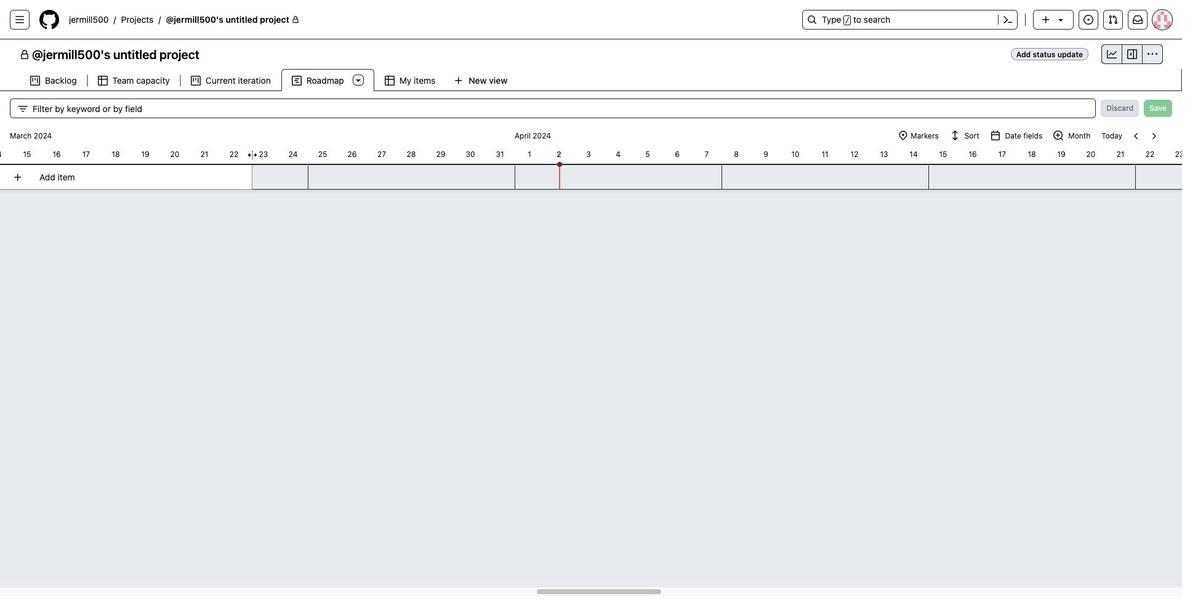 Task type: describe. For each thing, give the bounding box(es) containing it.
command palette image
[[1004, 15, 1013, 25]]

homepage image
[[39, 10, 59, 30]]

sc 9kayk9 0 image inside project navigation
[[20, 50, 30, 60]]

git pull request image
[[1109, 15, 1119, 25]]

scroll to previous date range image
[[1132, 131, 1142, 141]]

zoom in image
[[1054, 131, 1064, 140]]

lock image
[[292, 16, 299, 23]]

Change view name field
[[307, 75, 345, 87]]

scroll to next date range image
[[1150, 131, 1159, 141]]

issue opened image
[[1084, 15, 1094, 25]]

sc 9kayk9 0 image inside no sort applied element
[[950, 131, 960, 140]]

project navigation
[[0, 39, 1183, 69]]

calendar image
[[991, 131, 1001, 140]]

create new item or add existing item image
[[13, 172, 23, 182]]

no sort applied element
[[950, 130, 980, 142]]



Task type: vqa. For each thing, say whether or not it's contained in the screenshot.
VIEW OPTIONS FOR ROADMAP icon
yes



Task type: locate. For each thing, give the bounding box(es) containing it.
tab list
[[20, 69, 536, 92]]

grid
[[0, 126, 1183, 596]]

column header
[[2, 126, 919, 145], [508, 126, 1183, 145], [0, 145, 12, 160], [12, 145, 42, 160], [42, 145, 71, 160], [71, 145, 101, 160], [101, 145, 131, 160], [131, 145, 160, 160], [160, 145, 190, 160], [190, 145, 219, 160], [219, 145, 249, 160], [249, 145, 278, 160], [278, 145, 308, 160], [308, 145, 338, 160], [338, 145, 367, 160], [367, 145, 397, 160], [397, 145, 426, 160], [426, 145, 456, 160], [456, 145, 485, 160], [485, 145, 515, 160], [515, 145, 545, 160], [545, 145, 574, 160], [574, 145, 604, 160], [604, 145, 633, 160], [633, 145, 663, 160], [663, 145, 692, 160], [692, 145, 722, 160], [722, 145, 752, 160], [752, 145, 781, 160], [781, 145, 811, 160], [811, 145, 840, 160], [840, 145, 870, 160], [870, 145, 899, 160], [899, 145, 929, 160], [929, 145, 959, 160], [959, 145, 988, 160], [988, 145, 1018, 160], [1018, 145, 1047, 160], [1047, 145, 1077, 160], [1077, 145, 1106, 160], [1106, 145, 1136, 160], [1136, 145, 1166, 160], [1166, 145, 1183, 160]]

sc 9kayk9 0 image inside view filters region
[[18, 104, 28, 114]]

drag to resize the table column image
[[248, 150, 257, 160]]

plus image
[[1042, 15, 1052, 25]]

notifications image
[[1133, 15, 1143, 25]]

sc 9kayk9 0 image
[[1108, 49, 1117, 59], [1128, 49, 1138, 59], [1148, 49, 1158, 59], [98, 76, 108, 86], [292, 76, 302, 86]]

sc 9kayk9 0 image
[[20, 50, 30, 60], [30, 76, 40, 86], [191, 76, 201, 86], [385, 76, 395, 86], [18, 104, 28, 114], [950, 131, 960, 140]]

list
[[64, 10, 795, 30]]

Filter by keyword or by field field
[[33, 99, 1086, 118]]

triangle down image
[[1056, 15, 1066, 25]]

cell
[[557, 162, 562, 167]]

tab panel
[[0, 91, 1183, 596]]

view options for roadmap image
[[353, 75, 363, 85]]

view filters region
[[10, 99, 1173, 118]]

menu bar
[[893, 128, 1173, 145]]



